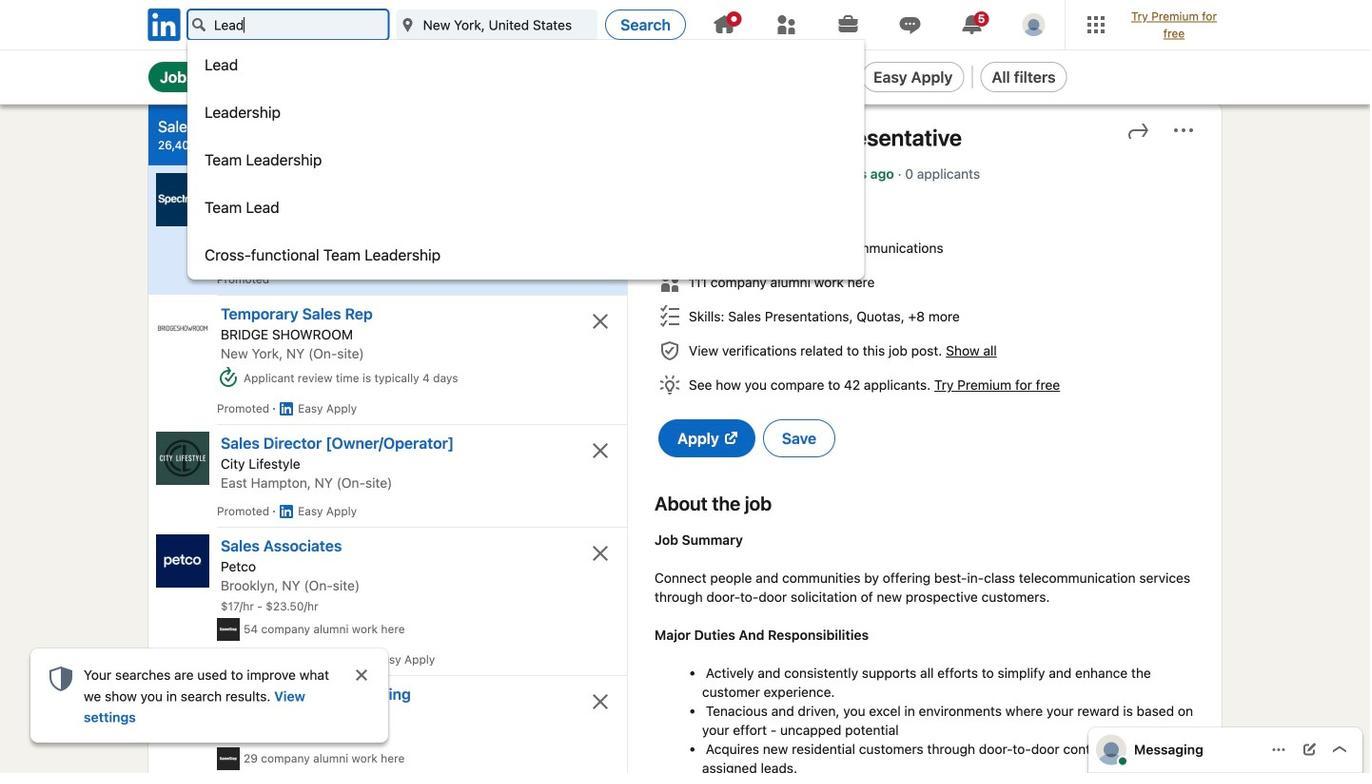 Task type: describe. For each thing, give the bounding box(es) containing it.
Search by title, skill, or company text field
[[188, 10, 389, 40]]

dismiss job image for bridge showroom logo
[[589, 310, 612, 333]]

Easy Apply filter. button
[[862, 62, 965, 92]]

3 option from the top
[[188, 137, 865, 183]]

5 option from the top
[[188, 232, 865, 278]]

dismiss job image for petco logo
[[589, 543, 612, 565]]

linkedin image
[[145, 5, 184, 44]]

City, state, or zip code text field
[[397, 10, 598, 40]]

2 option from the top
[[188, 89, 865, 135]]

4 option from the top
[[188, 185, 865, 230]]

spectrum logo image
[[156, 173, 209, 227]]



Task type: locate. For each thing, give the bounding box(es) containing it.
option
[[188, 42, 865, 88], [188, 89, 865, 135], [188, 137, 865, 183], [188, 185, 865, 230], [188, 232, 865, 278]]

1 vertical spatial dismiss job image
[[589, 691, 612, 714]]

dismiss job image for instacart logo
[[589, 691, 612, 714]]

1 horizontal spatial rachel moore image
[[1097, 735, 1127, 766]]

2 dismiss job image from the top
[[589, 440, 612, 463]]

0 vertical spatial rachel moore image
[[1023, 13, 1046, 36]]

0 vertical spatial dismiss job image
[[589, 543, 612, 565]]

1 dismiss job image from the top
[[589, 543, 612, 565]]

region
[[30, 649, 388, 743]]

dismiss job image
[[589, 310, 612, 333], [589, 440, 612, 463]]

0 vertical spatial dismiss job image
[[589, 310, 612, 333]]

2 dismiss job image from the top
[[589, 691, 612, 714]]

1 dismiss job image from the top
[[589, 310, 612, 333]]

instacart logo image
[[156, 683, 209, 737]]

0 horizontal spatial rachel moore image
[[1023, 13, 1046, 36]]

1 vertical spatial dismiss job image
[[589, 440, 612, 463]]

applicant review time is typically 4 days image
[[217, 367, 240, 390], [217, 367, 240, 390]]

1 vertical spatial rachel moore image
[[1097, 735, 1127, 766]]

linkedin image
[[145, 5, 184, 44]]

1 option from the top
[[188, 42, 865, 88]]

rachel moore image
[[1023, 13, 1046, 36], [1097, 735, 1127, 766]]

custom image
[[191, 17, 207, 32]]

city lifestyle logo image
[[156, 432, 209, 485]]

petco logo image
[[156, 535, 209, 588]]

share image
[[1127, 119, 1150, 142]]

dismiss "your searches are used to improve what we show you in search results." notification 1 of 1. image
[[354, 668, 369, 684]]

bridge showroom logo image
[[156, 303, 209, 356]]

dismiss job image
[[589, 543, 612, 565], [589, 691, 612, 714]]

dismiss job image for city lifestyle logo
[[589, 440, 612, 463]]



Task type: vqa. For each thing, say whether or not it's contained in the screenshot.
Sidharth (Sid) Bhagavatula image
no



